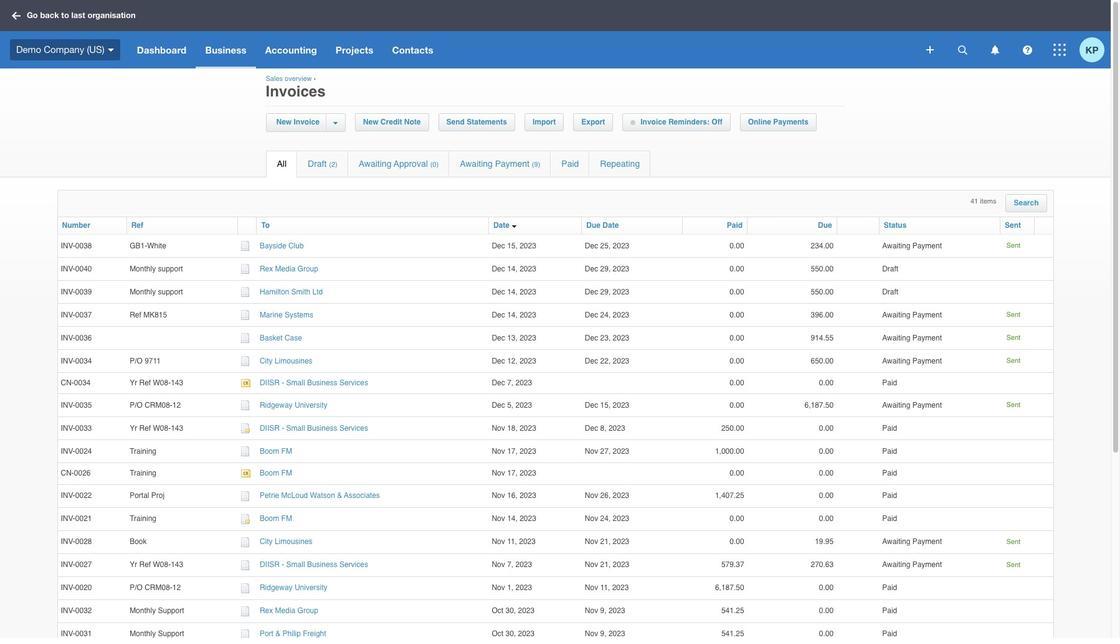 Task type: describe. For each thing, give the bounding box(es) containing it.
inv-0022
[[61, 492, 92, 500]]

petrie mcloud watson & associates
[[260, 492, 380, 500]]

associates
[[344, 492, 380, 500]]

3 dec 14, 2023 from the top
[[492, 311, 536, 319]]

boom fm for 0021
[[260, 515, 292, 523]]

sent for 396.00
[[1007, 311, 1021, 319]]

marine systems
[[260, 311, 313, 319]]

city limousines link for book
[[260, 538, 313, 547]]

invoices
[[266, 83, 326, 100]]

awaiting payment (9)
[[460, 159, 540, 169]]

22,
[[600, 357, 611, 366]]

7, for nov
[[507, 561, 514, 570]]

payment for 914.55
[[913, 334, 942, 342]]

oct for port & philip freight
[[492, 630, 504, 639]]

yr for 0027
[[130, 561, 137, 570]]

due link
[[818, 221, 832, 230]]

accounting button
[[256, 31, 326, 69]]

organisation
[[88, 10, 136, 20]]

yr for 0034
[[130, 379, 137, 388]]

0 vertical spatial 15,
[[507, 242, 518, 250]]

training for inv-0024
[[130, 447, 156, 456]]

rex media group for monthly support
[[260, 607, 318, 616]]

online
[[748, 118, 771, 127]]

monthly for 0039
[[130, 288, 156, 296]]

monthly support for inv-0031
[[130, 630, 184, 639]]

city limousines link for p/o 9711
[[260, 357, 313, 366]]

all
[[277, 159, 287, 169]]

14, for boom fm
[[507, 515, 518, 523]]

0024
[[75, 447, 92, 456]]

svg image inside demo company (us) popup button
[[108, 48, 114, 52]]

rex media group link for monthly support
[[260, 265, 318, 273]]

ref mk815
[[130, 311, 167, 319]]

1 date from the left
[[494, 221, 510, 230]]

new invoice link
[[273, 114, 326, 131]]

nov 9, 2023 for port & philip freight
[[585, 630, 630, 639]]

overview
[[285, 75, 312, 83]]

due date link
[[587, 221, 619, 230]]

p/o crm08-12 for inv-0035
[[130, 401, 181, 410]]

1 horizontal spatial 6,187.50
[[805, 401, 834, 410]]

awaiting for 270.63
[[883, 561, 911, 570]]

support for 0031
[[158, 630, 184, 639]]

ref for 0033
[[139, 424, 151, 433]]

awaiting for 650.00
[[883, 357, 911, 366]]

due date
[[587, 221, 619, 230]]

914.55
[[811, 334, 834, 342]]

gb1-
[[130, 242, 147, 250]]

services for nov 18, 2023
[[340, 424, 368, 433]]

inv- for 0040
[[61, 265, 75, 273]]

demo company (us) button
[[0, 31, 128, 69]]

143 for inv-0033
[[171, 424, 183, 433]]

boom for 0026
[[260, 469, 279, 478]]

port & philip freight
[[260, 630, 326, 639]]

p/o for 0035
[[130, 401, 143, 410]]

dec 14, 2023 for group
[[492, 265, 536, 273]]

contacts
[[392, 44, 434, 55]]

30, for rex media group
[[506, 607, 516, 616]]

16,
[[507, 492, 518, 500]]

support for 0032
[[158, 607, 184, 616]]

case
[[285, 334, 302, 342]]

0022
[[75, 492, 92, 500]]

fm for inv-0021
[[281, 515, 292, 523]]

1 vertical spatial &
[[276, 630, 281, 639]]

ref left mk815
[[130, 311, 141, 319]]

payment for 396.00
[[913, 311, 942, 319]]

inv-0024
[[61, 447, 92, 456]]

541.25 for rex media group
[[722, 607, 744, 616]]

number
[[62, 221, 90, 230]]

to
[[61, 10, 69, 20]]

ref link
[[131, 221, 143, 230]]

smith
[[291, 288, 310, 296]]

30, for port & philip freight
[[506, 630, 516, 639]]

bayside club link
[[260, 242, 304, 250]]

1 vertical spatial nov 11, 2023
[[585, 584, 633, 593]]

monthly for 0032
[[130, 607, 156, 616]]

gb1-white
[[130, 242, 166, 250]]

nov 24, 2023
[[585, 515, 634, 523]]

diisr - small business services for nov 18, 2023
[[260, 424, 368, 433]]

svg image inside go back to last organisation link
[[12, 12, 21, 20]]

ltd
[[313, 288, 323, 296]]

nov 21, 2023 for nov 7, 2023
[[585, 561, 634, 570]]

status
[[884, 221, 907, 230]]

2 invoice from the left
[[641, 118, 667, 127]]

online payments link
[[741, 114, 816, 131]]

0033
[[75, 424, 92, 433]]

1,000.00
[[715, 447, 744, 456]]

inv- for 0024
[[61, 447, 75, 456]]

cn-0034
[[61, 379, 91, 388]]

0 vertical spatial paid link
[[551, 151, 589, 177]]

ridgeway for 0035
[[260, 401, 293, 410]]

credit
[[381, 118, 402, 127]]

inv-0039
[[61, 288, 92, 296]]

diisr for 0027
[[260, 561, 280, 570]]

crm08- for 0035
[[145, 401, 173, 410]]

inv- for 0020
[[61, 584, 75, 593]]

university for nov
[[295, 584, 328, 593]]

1 vertical spatial paid link
[[727, 221, 743, 230]]

reminders:
[[669, 118, 710, 127]]

training for cn-0026
[[130, 469, 156, 478]]

25,
[[600, 242, 611, 250]]

8,
[[600, 424, 607, 433]]

contacts button
[[383, 31, 443, 69]]

0036
[[75, 334, 92, 342]]

limousines for book
[[275, 538, 313, 547]]

dec 25, 2023
[[585, 242, 634, 250]]

0 horizontal spatial 6,187.50
[[715, 584, 744, 593]]

monthly support for inv-0039
[[130, 288, 183, 296]]

boom for 0024
[[260, 447, 279, 456]]

1 vertical spatial 11,
[[600, 584, 610, 593]]

nov 1, 2023
[[492, 584, 532, 593]]

0 horizontal spatial nov 11, 2023
[[492, 538, 536, 547]]

oct 30, 2023 for port & philip freight
[[492, 630, 535, 639]]

13,
[[507, 334, 518, 342]]

diisr - small business services link for nov 7, 2023
[[260, 561, 368, 570]]

repeating
[[600, 159, 640, 169]]

inv-0037
[[61, 311, 92, 319]]

demo
[[16, 44, 41, 55]]

small for dec 7, 2023
[[286, 379, 305, 388]]

freight
[[303, 630, 326, 639]]

monthly for 0040
[[130, 265, 156, 273]]

inv-0033
[[61, 424, 92, 433]]

back
[[40, 10, 59, 20]]

new invoice
[[276, 118, 320, 127]]

inv- for 0037
[[61, 311, 75, 319]]

statements
[[467, 118, 507, 127]]

accounting
[[265, 44, 317, 55]]

inv- for 0035
[[61, 401, 75, 410]]

27,
[[600, 447, 611, 456]]

541.25 for port & philip freight
[[722, 630, 744, 639]]

import link
[[525, 114, 564, 131]]

29, for hamilton smith ltd
[[600, 288, 611, 296]]

new credit note link
[[356, 114, 428, 131]]

17, for 1,000.00
[[507, 447, 518, 456]]

0 horizontal spatial dec 15, 2023
[[492, 242, 536, 250]]

yr ref w08-143 for inv-0027
[[130, 561, 183, 570]]

basket case
[[260, 334, 302, 342]]

5,
[[507, 401, 514, 410]]

24, for nov
[[600, 515, 611, 523]]

0 vertical spatial &
[[337, 492, 342, 500]]

monthly support for inv-0040
[[130, 265, 183, 273]]

inv-0036
[[61, 334, 92, 342]]

media for support
[[275, 265, 296, 273]]

inv-0038
[[61, 242, 92, 250]]

579.37
[[722, 561, 744, 570]]

12 for inv-0020
[[172, 584, 181, 593]]

(us)
[[87, 44, 105, 55]]

business for 0033
[[307, 424, 337, 433]]

export
[[582, 118, 605, 127]]

dec 13, 2023
[[492, 334, 536, 342]]

proj
[[151, 492, 165, 500]]

dec 12, 2023
[[492, 357, 536, 366]]

payment for 19.95
[[913, 538, 942, 547]]

inv- for 0038
[[61, 242, 75, 250]]

234.00
[[811, 242, 834, 250]]

sent for 270.63
[[1007, 561, 1021, 569]]

650.00
[[811, 357, 834, 366]]

41 items
[[971, 198, 997, 206]]

portal proj
[[130, 492, 165, 500]]

yr ref w08-143 for inv-0033
[[130, 424, 183, 433]]

business button
[[196, 31, 256, 69]]

basket
[[260, 334, 283, 342]]

mk815
[[143, 311, 167, 319]]

new for new invoice
[[276, 118, 292, 127]]

date inside due date link
[[603, 221, 619, 230]]

white
[[147, 242, 166, 250]]

diisr for 0033
[[260, 424, 280, 433]]

bayside
[[260, 242, 286, 250]]

- for cn-0034
[[282, 379, 284, 388]]

port & philip freight link
[[260, 630, 326, 639]]

training for inv-0021
[[130, 515, 156, 523]]



Task type: vqa. For each thing, say whether or not it's contained in the screenshot.
PINEHAVEN, in the Bank West Procurement Services, GPO 1234, Pinehaven, CA, 12345 102 5553456
no



Task type: locate. For each thing, give the bounding box(es) containing it.
0032
[[75, 607, 92, 616]]

boom fm for 0024
[[260, 447, 292, 456]]

petrie mcloud watson & associates link
[[260, 492, 380, 500]]

0 vertical spatial diisr - small business services
[[260, 379, 368, 388]]

2 media from the top
[[275, 607, 296, 616]]

& right the watson
[[337, 492, 342, 500]]

1 vertical spatial ridgeway university link
[[260, 584, 328, 593]]

2 oct 30, 2023 from the top
[[492, 630, 535, 639]]

29,
[[600, 265, 611, 273], [600, 288, 611, 296]]

nov 17, 2023 up nov 16, 2023
[[492, 469, 536, 478]]

2 group from the top
[[298, 607, 318, 616]]

2 vertical spatial diisr - small business services
[[260, 561, 368, 570]]

ridgeway university for dec 5, 2023
[[260, 401, 328, 410]]

0 horizontal spatial date
[[494, 221, 510, 230]]

nov 9, 2023 for rex media group
[[585, 607, 630, 616]]

date down awaiting payment (9)
[[494, 221, 510, 230]]

group up "smith"
[[298, 265, 318, 273]]

dec 29, 2023 up dec 24, 2023
[[585, 288, 634, 296]]

inv-0031
[[61, 630, 92, 639]]

- for inv-0033
[[282, 424, 284, 433]]

1 vertical spatial city
[[260, 538, 273, 547]]

0 horizontal spatial 11,
[[507, 538, 517, 547]]

1 p/o from the top
[[130, 357, 143, 366]]

0021
[[75, 515, 92, 523]]

yr down p/o 9711
[[130, 379, 137, 388]]

inv- up cn-0034
[[61, 357, 75, 366]]

p/o crm08-12 down book
[[130, 584, 181, 593]]

due for due date
[[587, 221, 601, 230]]

3 diisr - small business services from the top
[[260, 561, 368, 570]]

1 vertical spatial crm08-
[[145, 584, 173, 593]]

1 vertical spatial p/o crm08-12
[[130, 584, 181, 593]]

search
[[1014, 199, 1039, 208]]

rex down bayside
[[260, 265, 273, 273]]

12 inv- from the top
[[61, 538, 75, 547]]

sent for 6,187.50
[[1007, 402, 1021, 410]]

4 inv- from the top
[[61, 311, 75, 319]]

550.00 for hamilton smith ltd
[[811, 288, 834, 296]]

1 vertical spatial fm
[[281, 469, 292, 478]]

1 vertical spatial boom fm
[[260, 469, 292, 478]]

university
[[295, 401, 328, 410], [295, 584, 328, 593]]

inv-0034
[[61, 357, 92, 366]]

city limousines down mcloud at the bottom of page
[[260, 538, 313, 547]]

cn- for cn-0026
[[61, 469, 74, 478]]

1 dec 14, 2023 from the top
[[492, 265, 536, 273]]

15, up dec 8, 2023
[[600, 401, 611, 410]]

1 horizontal spatial 15,
[[600, 401, 611, 410]]

14 inv- from the top
[[61, 584, 75, 593]]

media
[[275, 265, 296, 273], [275, 607, 296, 616]]

0034
[[75, 357, 92, 366], [74, 379, 91, 388]]

due up '25,'
[[587, 221, 601, 230]]

1 29, from the top
[[600, 265, 611, 273]]

1 vertical spatial boom fm link
[[260, 469, 292, 478]]

1 vertical spatial oct 30, 2023
[[492, 630, 535, 639]]

1 horizontal spatial due
[[818, 221, 832, 230]]

3 small from the top
[[286, 561, 305, 570]]

payments
[[774, 118, 809, 127]]

import
[[533, 118, 556, 127]]

1 vertical spatial university
[[295, 584, 328, 593]]

3 services from the top
[[340, 561, 368, 570]]

3 143 from the top
[[171, 561, 183, 570]]

23,
[[600, 334, 611, 342]]

14, for rex media group
[[507, 265, 518, 273]]

2 24, from the top
[[600, 515, 611, 523]]

monthly support
[[130, 607, 184, 616], [130, 630, 184, 639]]

go
[[27, 10, 38, 20]]

0 vertical spatial nov 17, 2023
[[492, 447, 536, 456]]

1 vertical spatial support
[[158, 630, 184, 639]]

0 vertical spatial 9,
[[600, 607, 607, 616]]

inv- up 'inv-0032'
[[61, 584, 75, 593]]

dec 23, 2023
[[585, 334, 634, 342]]

1 vertical spatial nov 21, 2023
[[585, 561, 634, 570]]

1 vertical spatial support
[[158, 288, 183, 296]]

2 due from the left
[[818, 221, 832, 230]]

support
[[158, 265, 183, 273], [158, 288, 183, 296]]

0035
[[75, 401, 92, 410]]

inv- up inv-0039
[[61, 265, 75, 273]]

ridgeway university link for dec 5, 2023
[[260, 401, 328, 410]]

17, up the 16,
[[507, 469, 518, 478]]

1 vertical spatial diisr
[[260, 424, 280, 433]]

invoice down invoices
[[294, 118, 320, 127]]

mcloud
[[281, 492, 308, 500]]

2 dec 29, 2023 from the top
[[585, 288, 634, 296]]

2 crm08- from the top
[[145, 584, 173, 593]]

boom fm
[[260, 447, 292, 456], [260, 469, 292, 478], [260, 515, 292, 523]]

1 vertical spatial 9,
[[600, 630, 607, 639]]

city down basket
[[260, 357, 273, 366]]

3 inv- from the top
[[61, 288, 75, 296]]

2 rex from the top
[[260, 607, 273, 616]]

inv- up cn-0026 at bottom
[[61, 447, 75, 456]]

awaiting for 234.00
[[883, 242, 911, 250]]

inv- up inv-0020
[[61, 561, 75, 570]]

city
[[260, 357, 273, 366], [260, 538, 273, 547]]

invoice reminders:                                  off
[[641, 118, 723, 127]]

monthly down gb1-
[[130, 265, 156, 273]]

1 support from the top
[[158, 265, 183, 273]]

1 monthly support from the top
[[130, 607, 184, 616]]

1 diisr - small business services link from the top
[[260, 379, 368, 388]]

date up dec 25, 2023
[[603, 221, 619, 230]]

1 - from the top
[[282, 379, 284, 388]]

1 boom fm link from the top
[[260, 447, 292, 456]]

inv- up the 'inv-0024'
[[61, 424, 75, 433]]

1 vertical spatial 24,
[[600, 515, 611, 523]]

4 monthly from the top
[[130, 630, 156, 639]]

1 yr ref w08-143 from the top
[[130, 379, 183, 388]]

rex media group
[[260, 265, 318, 273], [260, 607, 318, 616]]

0 vertical spatial 6,187.50
[[805, 401, 834, 410]]

0 vertical spatial 0034
[[75, 357, 92, 366]]

rex media group link for monthly support
[[260, 607, 318, 616]]

yr ref w08-143 for cn-0034
[[130, 379, 183, 388]]

inv- up inv-0028
[[61, 515, 75, 523]]

1 nov 21, 2023 from the top
[[585, 538, 634, 547]]

21,
[[600, 538, 611, 547], [600, 561, 611, 570]]

41
[[971, 198, 978, 206]]

1 7, from the top
[[507, 379, 514, 388]]

awaiting payment for 6,187.50
[[883, 401, 942, 410]]

1 vertical spatial nov 17, 2023
[[492, 469, 536, 478]]

new for new credit note
[[363, 118, 379, 127]]

2 support from the top
[[158, 630, 184, 639]]

ref for 0027
[[139, 561, 151, 570]]

0037
[[75, 311, 92, 319]]

0 vertical spatial 12
[[172, 401, 181, 410]]

1 diisr from the top
[[260, 379, 280, 388]]

inv- down inv-0037
[[61, 334, 75, 342]]

1 fm from the top
[[281, 447, 292, 456]]

0 vertical spatial ridgeway university
[[260, 401, 328, 410]]

24, up 23,
[[600, 311, 611, 319]]

29, up dec 24, 2023
[[600, 288, 611, 296]]

kp
[[1086, 44, 1099, 55]]

6,187.50 down 650.00
[[805, 401, 834, 410]]

0 vertical spatial rex
[[260, 265, 273, 273]]

diisr for 0034
[[260, 379, 280, 388]]

business for 0027
[[307, 561, 337, 570]]

rex media group up hamilton smith ltd
[[260, 265, 318, 273]]

1 14, from the top
[[507, 265, 518, 273]]

go back to last organisation
[[27, 10, 136, 20]]

city limousines for p/o 9711
[[260, 357, 313, 366]]

1 diisr - small business services from the top
[[260, 379, 368, 388]]

1 horizontal spatial date
[[603, 221, 619, 230]]

0 vertical spatial support
[[158, 265, 183, 273]]

1 vertical spatial ridgeway university
[[260, 584, 328, 593]]

draft for group
[[883, 265, 899, 273]]

paid for 0021
[[883, 515, 898, 523]]

diisr - small business services for nov 7, 2023
[[260, 561, 368, 570]]

0 vertical spatial 29,
[[600, 265, 611, 273]]

1 vertical spatial w08-
[[153, 424, 171, 433]]

29, for rex media group
[[600, 265, 611, 273]]

dec 29, 2023 for hamilton smith ltd
[[585, 288, 634, 296]]

2 p/o from the top
[[130, 401, 143, 410]]

payment for 234.00
[[913, 242, 942, 250]]

2 ridgeway university from the top
[[260, 584, 328, 593]]

2 date from the left
[[603, 221, 619, 230]]

yr right '0033'
[[130, 424, 137, 433]]

inv-0032
[[61, 607, 92, 616]]

inv- for 0022
[[61, 492, 75, 500]]

1 rex media group from the top
[[260, 265, 318, 273]]

city limousines link down basket case link
[[260, 357, 313, 366]]

0 horizontal spatial due
[[587, 221, 601, 230]]

ridgeway university link for nov 1, 2023
[[260, 584, 328, 593]]

city limousines down basket case link
[[260, 357, 313, 366]]

1 vertical spatial oct
[[492, 630, 504, 639]]

2 monthly support from the top
[[130, 630, 184, 639]]

16 inv- from the top
[[61, 630, 75, 639]]

1 24, from the top
[[600, 311, 611, 319]]

awaiting for 6,187.50
[[883, 401, 911, 410]]

limousines down mcloud at the bottom of page
[[275, 538, 313, 547]]

nov 21, 2023 for nov 11, 2023
[[585, 538, 634, 547]]

business inside dropdown button
[[205, 44, 247, 55]]

cn- down the 'inv-0024'
[[61, 469, 74, 478]]

1 vertical spatial rex media group
[[260, 607, 318, 616]]

24, down 26,
[[600, 515, 611, 523]]

media down bayside club
[[275, 265, 296, 273]]

paid for 0031
[[883, 630, 898, 639]]

3 w08- from the top
[[153, 561, 171, 570]]

1 oct from the top
[[492, 607, 504, 616]]

2 training from the top
[[130, 469, 156, 478]]

banner
[[0, 0, 1111, 69]]

boom for 0021
[[260, 515, 279, 523]]

7 awaiting payment from the top
[[883, 561, 942, 570]]

dashboard
[[137, 44, 187, 55]]

29, down '25,'
[[600, 265, 611, 273]]

2 nov 17, 2023 from the top
[[492, 469, 536, 478]]

paid inside paid link
[[562, 159, 579, 169]]

1 vertical spatial dec 14, 2023
[[492, 288, 536, 296]]

invoice reminders:                                  off link
[[623, 114, 730, 131]]

1 vertical spatial services
[[340, 424, 368, 433]]

0 horizontal spatial 15,
[[507, 242, 518, 250]]

inv- down inv-0020
[[61, 607, 75, 616]]

limousines down case
[[275, 357, 313, 366]]

rex up port
[[260, 607, 273, 616]]

1 nov 17, 2023 from the top
[[492, 447, 536, 456]]

7, up 1,
[[507, 561, 514, 570]]

0 vertical spatial university
[[295, 401, 328, 410]]

1 vertical spatial rex media group link
[[260, 607, 318, 616]]

1 dec 29, 2023 from the top
[[585, 265, 634, 273]]

crm08- down book
[[145, 584, 173, 593]]

dec 29, 2023
[[585, 265, 634, 273], [585, 288, 634, 296]]

last
[[71, 10, 85, 20]]

p/o left 9711
[[130, 357, 143, 366]]

0020
[[75, 584, 92, 593]]

1 horizontal spatial &
[[337, 492, 342, 500]]

1 monthly from the top
[[130, 265, 156, 273]]

1 vertical spatial nov 9, 2023
[[585, 630, 630, 639]]

1 inv- from the top
[[61, 242, 75, 250]]

projects button
[[326, 31, 383, 69]]

0 vertical spatial p/o
[[130, 357, 143, 366]]

143 for cn-0034
[[171, 379, 183, 388]]

0 vertical spatial rex media group link
[[260, 265, 318, 273]]

1 horizontal spatial nov 11, 2023
[[585, 584, 633, 593]]

0034 up 0035
[[74, 379, 91, 388]]

1 yr from the top
[[130, 379, 137, 388]]

1 ridgeway university from the top
[[260, 401, 328, 410]]

city limousines for book
[[260, 538, 313, 547]]

inv-0020
[[61, 584, 92, 593]]

philip
[[283, 630, 301, 639]]

banner containing kp
[[0, 0, 1111, 69]]

ridgeway university link
[[260, 401, 328, 410], [260, 584, 328, 593]]

0 vertical spatial 30,
[[506, 607, 516, 616]]

1 vertical spatial diisr - small business services link
[[260, 424, 368, 433]]

0 vertical spatial services
[[340, 379, 368, 388]]

1 12 from the top
[[172, 401, 181, 410]]

inv- for 0039
[[61, 288, 75, 296]]

1 vertical spatial yr ref w08-143
[[130, 424, 183, 433]]

1 horizontal spatial paid link
[[727, 221, 743, 230]]

0 vertical spatial oct 30, 2023
[[492, 607, 535, 616]]

0 vertical spatial monthly support
[[130, 265, 183, 273]]

2 fm from the top
[[281, 469, 292, 478]]

media up philip
[[275, 607, 296, 616]]

3 yr from the top
[[130, 561, 137, 570]]

0 vertical spatial crm08-
[[145, 401, 173, 410]]

dec 14, 2023
[[492, 265, 536, 273], [492, 288, 536, 296], [492, 311, 536, 319]]

2 vertical spatial services
[[340, 561, 368, 570]]

0 vertical spatial cn-
[[61, 379, 74, 388]]

invoice left reminders:
[[641, 118, 667, 127]]

paid for 0034
[[883, 379, 898, 388]]

university for dec
[[295, 401, 328, 410]]

awaiting payment for 19.95
[[883, 538, 942, 547]]

paid for 0024
[[883, 447, 898, 456]]

9711
[[145, 357, 161, 366]]

550.00 down 234.00
[[811, 265, 834, 273]]

0 vertical spatial yr ref w08-143
[[130, 379, 183, 388]]

city limousines link
[[260, 357, 313, 366], [260, 538, 313, 547]]

1 invoice from the left
[[294, 118, 320, 127]]

p/o down book
[[130, 584, 143, 593]]

monthly support
[[130, 265, 183, 273], [130, 288, 183, 296]]

approval
[[394, 159, 428, 169]]

invoice
[[294, 118, 320, 127], [641, 118, 667, 127]]

& right port
[[276, 630, 281, 639]]

12
[[172, 401, 181, 410], [172, 584, 181, 593]]

limousines for p/o 9711
[[275, 357, 313, 366]]

0 vertical spatial media
[[275, 265, 296, 273]]

2 inv- from the top
[[61, 265, 75, 273]]

2 vertical spatial draft
[[883, 288, 899, 296]]

3 14, from the top
[[507, 311, 518, 319]]

2 nov 21, 2023 from the top
[[585, 561, 634, 570]]

ref down book
[[139, 561, 151, 570]]

2 boom fm from the top
[[260, 469, 292, 478]]

inv- down cn-0026 at bottom
[[61, 492, 75, 500]]

inv-0027
[[61, 561, 92, 570]]

ridgeway university for nov 1, 2023
[[260, 584, 328, 593]]

nov 17, 2023 for 0.00
[[492, 469, 536, 478]]

svg image
[[12, 12, 21, 20], [958, 45, 967, 55], [991, 45, 999, 55], [1023, 45, 1032, 55], [927, 46, 934, 54], [108, 48, 114, 52]]

0 vertical spatial rex media group
[[260, 265, 318, 273]]

inv- down 'inv-0032'
[[61, 630, 75, 639]]

rex for support
[[260, 265, 273, 273]]

541.25
[[722, 607, 744, 616], [722, 630, 744, 639]]

monthly right "0032"
[[130, 607, 156, 616]]

inv- for 0036
[[61, 334, 75, 342]]

2 nov 9, 2023 from the top
[[585, 630, 630, 639]]

2 vertical spatial diisr
[[260, 561, 280, 570]]

rex media group link up philip
[[260, 607, 318, 616]]

payment for 650.00
[[913, 357, 942, 366]]

11,
[[507, 538, 517, 547], [600, 584, 610, 593]]

draft for ltd
[[883, 288, 899, 296]]

nov 17, 2023
[[492, 447, 536, 456], [492, 469, 536, 478]]

inv-0028
[[61, 538, 92, 547]]

sent for 19.95
[[1007, 538, 1021, 546]]

diisr - small business services link
[[260, 379, 368, 388], [260, 424, 368, 433], [260, 561, 368, 570]]

services for dec 7, 2023
[[340, 379, 368, 388]]

2 services from the top
[[340, 424, 368, 433]]

1 group from the top
[[298, 265, 318, 273]]

new credit note
[[363, 118, 421, 127]]

2 limousines from the top
[[275, 538, 313, 547]]

awaiting payment for 234.00
[[883, 242, 942, 250]]

12 for inv-0035
[[172, 401, 181, 410]]

5 inv- from the top
[[61, 334, 75, 342]]

1 143 from the top
[[171, 379, 183, 388]]

crm08- down 9711
[[145, 401, 173, 410]]

1 vertical spatial 15,
[[600, 401, 611, 410]]

paid for 0022
[[883, 492, 898, 500]]

svg image
[[1054, 44, 1066, 56]]

0 vertical spatial training
[[130, 447, 156, 456]]

p/o
[[130, 357, 143, 366], [130, 401, 143, 410], [130, 584, 143, 593]]

2 541.25 from the top
[[722, 630, 744, 639]]

date link
[[494, 221, 510, 230]]

paid for 0033
[[883, 424, 898, 433]]

p/o for 0020
[[130, 584, 143, 593]]

rex media group link
[[260, 265, 318, 273], [260, 607, 318, 616]]

1 oct 30, 2023 from the top
[[492, 607, 535, 616]]

2 vertical spatial -
[[282, 561, 284, 570]]

due up 234.00
[[818, 221, 832, 230]]

group for monthly support
[[298, 265, 318, 273]]

7, up 5, in the left of the page
[[507, 379, 514, 388]]

1 vertical spatial monthly support
[[130, 630, 184, 639]]

3 boom fm link from the top
[[260, 515, 292, 523]]

0 horizontal spatial paid link
[[551, 151, 589, 177]]

1 vertical spatial diisr - small business services
[[260, 424, 368, 433]]

ref right '0033'
[[139, 424, 151, 433]]

2 monthly from the top
[[130, 288, 156, 296]]

26,
[[600, 492, 611, 500]]

new left the credit
[[363, 118, 379, 127]]

awaiting for 914.55
[[883, 334, 911, 342]]

1 media from the top
[[275, 265, 296, 273]]

awaiting for 396.00
[[883, 311, 911, 319]]

&
[[337, 492, 342, 500], [276, 630, 281, 639]]

1 ridgeway university link from the top
[[260, 401, 328, 410]]

2 ridgeway from the top
[[260, 584, 293, 593]]

1 vertical spatial boom
[[260, 469, 279, 478]]

0034 down 0036
[[75, 357, 92, 366]]

1,407.25
[[715, 492, 744, 500]]

2 oct from the top
[[492, 630, 504, 639]]

yr down book
[[130, 561, 137, 570]]

support down white
[[158, 265, 183, 273]]

15, down 'date' link
[[507, 242, 518, 250]]

2 cn- from the top
[[61, 469, 74, 478]]

port
[[260, 630, 274, 639]]

0 vertical spatial 21,
[[600, 538, 611, 547]]

1 vertical spatial 7,
[[507, 561, 514, 570]]

1 limousines from the top
[[275, 357, 313, 366]]

1 vertical spatial 30,
[[506, 630, 516, 639]]

7, for dec
[[507, 379, 514, 388]]

0 vertical spatial 550.00
[[811, 265, 834, 273]]

watson
[[310, 492, 335, 500]]

city limousines link down mcloud at the bottom of page
[[260, 538, 313, 547]]

0 vertical spatial monthly support
[[130, 607, 184, 616]]

3 fm from the top
[[281, 515, 292, 523]]

inv- for 0031
[[61, 630, 75, 639]]

1 city from the top
[[260, 357, 273, 366]]

1 vertical spatial 6,187.50
[[715, 584, 744, 593]]

1 p/o crm08-12 from the top
[[130, 401, 181, 410]]

2 p/o crm08-12 from the top
[[130, 584, 181, 593]]

1 support from the top
[[158, 607, 184, 616]]

3 yr ref w08-143 from the top
[[130, 561, 183, 570]]

support for 0040
[[158, 265, 183, 273]]

0 vertical spatial boom fm link
[[260, 447, 292, 456]]

1 vertical spatial p/o
[[130, 401, 143, 410]]

2 university from the top
[[295, 584, 328, 593]]

2 vertical spatial 143
[[171, 561, 183, 570]]

support up mk815
[[158, 288, 183, 296]]

2 - from the top
[[282, 424, 284, 433]]

note
[[404, 118, 421, 127]]

all link
[[266, 151, 297, 177]]

1 17, from the top
[[507, 447, 518, 456]]

inv- down "number" link
[[61, 242, 75, 250]]

nov 16, 2023
[[492, 492, 536, 500]]

fm
[[281, 447, 292, 456], [281, 469, 292, 478], [281, 515, 292, 523]]

group up the 'freight'
[[298, 607, 318, 616]]

2 boom fm link from the top
[[260, 469, 292, 478]]

1 nov 9, 2023 from the top
[[585, 607, 630, 616]]

nov 27, 2023
[[585, 447, 634, 456]]

0 vertical spatial city
[[260, 357, 273, 366]]

1 vertical spatial dec 29, 2023
[[585, 288, 634, 296]]

monthly support down white
[[130, 265, 183, 273]]

1 vertical spatial draft
[[883, 265, 899, 273]]

550.00 up 396.00
[[811, 288, 834, 296]]

1 crm08- from the top
[[145, 401, 173, 410]]

basket case link
[[260, 334, 302, 342]]

inv- down cn-0034
[[61, 401, 75, 410]]

0 vertical spatial group
[[298, 265, 318, 273]]

1 vertical spatial city limousines link
[[260, 538, 313, 547]]

media for support
[[275, 607, 296, 616]]

support for 0039
[[158, 288, 183, 296]]

1 new from the left
[[276, 118, 292, 127]]

cn- up inv-0035
[[61, 379, 74, 388]]

1 vertical spatial 541.25
[[722, 630, 744, 639]]

0 vertical spatial ridgeway university link
[[260, 401, 328, 410]]

17, down the 18,
[[507, 447, 518, 456]]

oct 30, 2023 for rex media group
[[492, 607, 535, 616]]

go back to last organisation link
[[7, 5, 143, 27]]

dec 29, 2023 down dec 25, 2023
[[585, 265, 634, 273]]

repeating link
[[590, 151, 651, 177]]

ref down p/o 9711
[[139, 379, 151, 388]]

club
[[288, 242, 304, 250]]

2 city limousines link from the top
[[260, 538, 313, 547]]

hamilton smith ltd link
[[260, 288, 323, 296]]

1 university from the top
[[295, 401, 328, 410]]

kp button
[[1080, 31, 1111, 69]]

group
[[298, 265, 318, 273], [298, 607, 318, 616]]

1 vertical spatial small
[[286, 424, 305, 433]]

boom fm link for inv-0024
[[260, 447, 292, 456]]

rex media group for monthly support
[[260, 265, 318, 273]]

p/o for 0034
[[130, 357, 143, 366]]

new down invoices
[[276, 118, 292, 127]]

0 vertical spatial city limousines
[[260, 357, 313, 366]]

(0)
[[430, 161, 439, 169]]

monthly right 0031
[[130, 630, 156, 639]]

city for p/o 9711
[[260, 357, 273, 366]]

1 horizontal spatial 11,
[[600, 584, 610, 593]]

0 vertical spatial limousines
[[275, 357, 313, 366]]

0 vertical spatial nov 9, 2023
[[585, 607, 630, 616]]

550.00 for rex media group
[[811, 265, 834, 273]]

dec 15, 2023 up dec 8, 2023
[[585, 401, 634, 410]]

diisr - small business services for dec 7, 2023
[[260, 379, 368, 388]]

dec 15, 2023 down 'date' link
[[492, 242, 536, 250]]

crm08- for 0020
[[145, 584, 173, 593]]

rex media group link up hamilton smith ltd
[[260, 265, 318, 273]]

nov 17, 2023 down nov 18, 2023
[[492, 447, 536, 456]]

city down the petrie
[[260, 538, 273, 547]]

1 ridgeway from the top
[[260, 401, 293, 410]]

1 small from the top
[[286, 379, 305, 388]]

6,187.50 down 579.37
[[715, 584, 744, 593]]

fm for cn-0026
[[281, 469, 292, 478]]

1 vertical spatial cn-
[[61, 469, 74, 478]]

1 21, from the top
[[600, 538, 611, 547]]

19.95
[[815, 538, 834, 547]]

10 inv- from the top
[[61, 492, 75, 500]]

ref up gb1-
[[131, 221, 143, 230]]

1 horizontal spatial dec 15, 2023
[[585, 401, 634, 410]]

small for nov 18, 2023
[[286, 424, 305, 433]]

inv- up inv-0037
[[61, 288, 75, 296]]

inv- down inv-0039
[[61, 311, 75, 319]]

0 vertical spatial -
[[282, 379, 284, 388]]

boom fm link for inv-0021
[[260, 515, 292, 523]]

ridgeway
[[260, 401, 293, 410], [260, 584, 293, 593]]

0034 for cn-
[[74, 379, 91, 388]]

petrie
[[260, 492, 279, 500]]

1 30, from the top
[[506, 607, 516, 616]]

inv- down inv-0021
[[61, 538, 75, 547]]

2 ridgeway university link from the top
[[260, 584, 328, 593]]

monthly
[[130, 265, 156, 273], [130, 288, 156, 296], [130, 607, 156, 616], [130, 630, 156, 639]]

p/o crm08-12
[[130, 401, 181, 410], [130, 584, 181, 593]]

1 vertical spatial rex
[[260, 607, 273, 616]]

396.00
[[811, 311, 834, 319]]

diisr - small business services link for nov 18, 2023
[[260, 424, 368, 433]]

marine systems link
[[260, 311, 313, 319]]

monthly up the ref mk815
[[130, 288, 156, 296]]

0 vertical spatial draft
[[308, 159, 327, 169]]

monthly support up mk815
[[130, 288, 183, 296]]

0 vertical spatial boom fm
[[260, 447, 292, 456]]

nov 26, 2023
[[585, 492, 634, 500]]

4 14, from the top
[[507, 515, 518, 523]]

p/o crm08-12 down 9711
[[130, 401, 181, 410]]

ref for 0034
[[139, 379, 151, 388]]

rex media group up philip
[[260, 607, 318, 616]]

0 vertical spatial 143
[[171, 379, 183, 388]]

status link
[[884, 221, 907, 230]]

2 29, from the top
[[600, 288, 611, 296]]

dec 29, 2023 for rex media group
[[585, 265, 634, 273]]

sent for 914.55
[[1007, 334, 1021, 342]]

2 diisr - small business services link from the top
[[260, 424, 368, 433]]

6 awaiting payment from the top
[[883, 538, 942, 547]]

diisr - small business services
[[260, 379, 368, 388], [260, 424, 368, 433], [260, 561, 368, 570]]

demo company (us)
[[16, 44, 105, 55]]

p/o down p/o 9711
[[130, 401, 143, 410]]

systems
[[285, 311, 313, 319]]

0 vertical spatial dec 14, 2023
[[492, 265, 536, 273]]

sent for 650.00
[[1007, 357, 1021, 365]]

0 vertical spatial nov 11, 2023
[[492, 538, 536, 547]]



